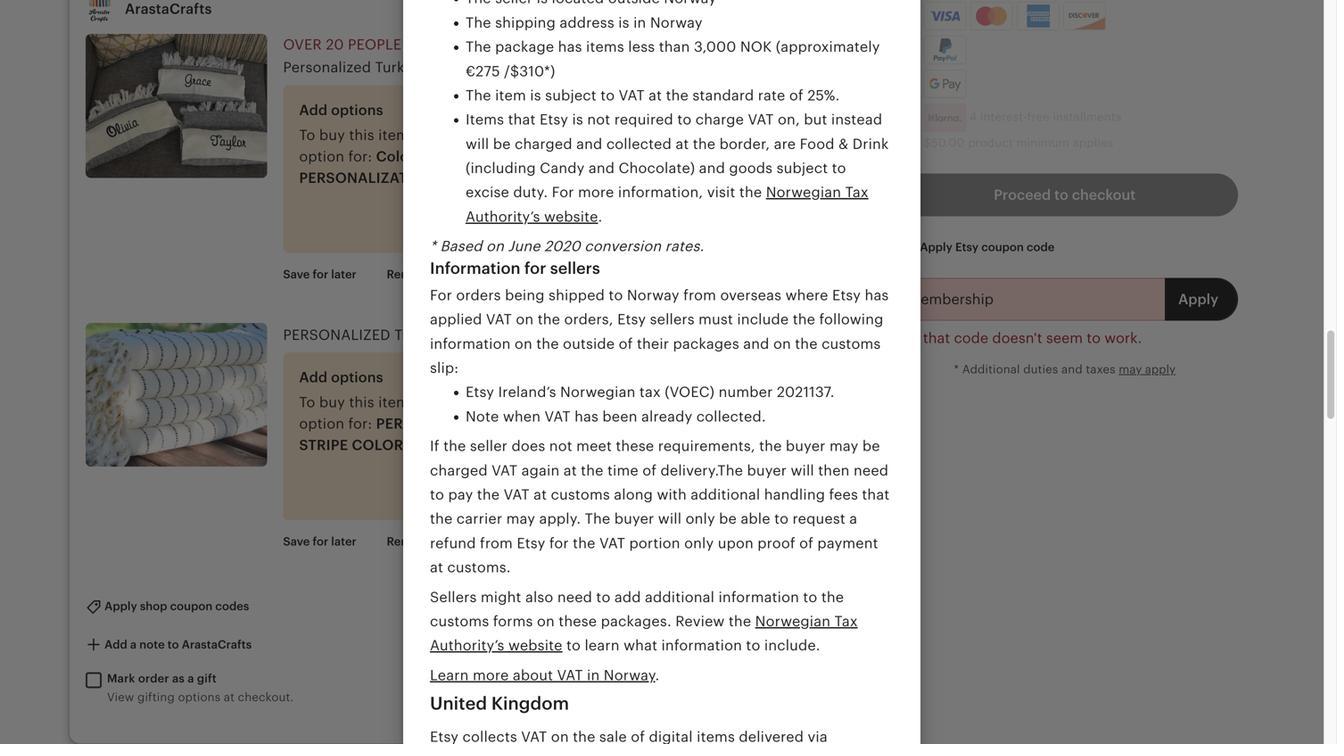Task type: describe. For each thing, give the bounding box(es) containing it.
personalized turkish beach towel gift unique, monogrammed gift for girls weekend trip,  gift for woman who have everything, christmas gifts image
[[86, 323, 267, 467]]

payment
[[818, 535, 879, 551]]

vat left portion
[[600, 535, 626, 551]]

charged inside if the seller does not meet these requirements, the buyer may be charged vat again at the time of delivery.the buyer will then need to pay the vat at customs along with additional handling fees that the carrier may apply. the buyer will only be able to request a refund from etsy for the vat portion only upon proof of payment at customs.
[[430, 462, 488, 478]]

additional inside sellers might also need to add additional information to the customs forms on these packages. review the
[[645, 589, 715, 605]]

of inside the shipping address is in norway the package has items less than 3,000 nok (approximately €275 /$310*) the item is subject to vat at the standard rate of 25%.
[[790, 87, 804, 103]]

buy for personalization and stripe color .
[[319, 394, 345, 410]]

sale ends in 23:19:10
[[710, 81, 827, 94]]

learn more about vat in norway .
[[430, 667, 660, 683]]

choose for colour options
[[486, 127, 536, 143]]

to down food
[[832, 160, 846, 176]]

an for colour options and personalization & size .
[[540, 127, 557, 143]]

items that etsy is not required to charge vat on, but instead will be charged and collected at the border, are food & drink (including candy and chocolate) and goods subject to excise duty. for more information, visit the
[[466, 112, 889, 201]]

additional
[[962, 363, 1020, 376]]

number
[[719, 384, 773, 400]]

orders,
[[564, 311, 614, 328]]

vat down orders
[[486, 311, 512, 328]]

with
[[657, 487, 687, 503]]

(voec)
[[665, 384, 715, 400]]

norwegian tax authority's website for required
[[466, 184, 869, 225]]

more inside items that etsy is not required to charge vat on, but instead will be charged and collected at the border, are food & drink (including candy and chocolate) and goods subject to excise duty. for more information, visit the
[[578, 184, 614, 201]]

buy for colour options and personalization & size .
[[319, 127, 345, 143]]

charge
[[696, 112, 744, 128]]

pay
[[448, 487, 473, 503]]

the shipping address is in norway the package has items less than 3,000 nok (approximately €275 /$310*) the item is subject to vat at the standard rate of 25%.
[[466, 15, 880, 103]]

also
[[525, 589, 554, 605]]

on inside sellers might also need to add additional information to the customs forms on these packages. review the
[[537, 613, 555, 629]]

upon
[[718, 535, 754, 551]]

product
[[968, 136, 1013, 150]]

gift
[[197, 672, 217, 685]]

but
[[804, 112, 828, 128]]

to left the charge
[[677, 112, 692, 128]]

norwegian tax authority's website for add
[[430, 613, 858, 654]]

learn more about vat in norway link
[[430, 667, 655, 683]]

website for to learn what information to include.
[[509, 638, 563, 654]]

if the seller does not meet these requirements, the buyer may be charged vat again at the time of delivery.the buyer will then need to pay the vat at customs along with additional handling fees that the carrier may apply. the buyer will only be able to request a refund from etsy for the vat portion only upon proof of payment at customs.
[[430, 438, 890, 576]]

when
[[503, 409, 541, 425]]

rates.
[[665, 238, 704, 254]]

a inside mark order as a gift view gifting options at checkout.
[[188, 672, 194, 685]]

colour
[[376, 148, 424, 165]]

2 vertical spatial has
[[575, 409, 599, 425]]

at inside mark order as a gift view gifting options at checkout.
[[224, 691, 235, 704]]

for inside * based on june 2020 conversion rates. information for sellers
[[525, 259, 546, 277]]

these inside sellers might also need to add additional information to the customs forms on these packages. review the
[[559, 613, 597, 629]]

portion
[[629, 535, 681, 551]]

etsy right "orders,"
[[617, 311, 646, 328]]

at inside the shipping address is in norway the package has items less than 3,000 nok (approximately €275 /$310*) the item is subject to vat at the standard rate of 25%.
[[649, 87, 662, 103]]

must for options
[[447, 127, 482, 143]]

and left taxes
[[1062, 363, 1083, 376]]

add options for colour
[[299, 102, 383, 118]]

23:19:10
[[781, 81, 827, 94]]

requirements,
[[658, 438, 755, 454]]

must inside for orders being shipped to norway from overseas where etsy has applied vat on the orders, etsy sellers must include the following information on the outside of their packages and on the customs slip: etsy ireland's norwegian tax (voec) number 2021137. note when vat has been already collected.
[[699, 311, 733, 328]]

to right seem
[[1087, 330, 1101, 346]]

norway for vat
[[604, 667, 655, 683]]

of inside for orders being shipped to norway from overseas where etsy has applied vat on the orders, etsy sellers must include the following information on the outside of their packages and on the customs slip: etsy ireland's norwegian tax (voec) number 2021137. note when vat has been already collected.
[[619, 336, 633, 352]]

charged inside items that etsy is not required to charge vat on, but instead will be charged and collected at the border, are food & drink (including candy and chocolate) and goods subject to excise duty. for more information, visit the
[[515, 136, 573, 152]]

vat inside the shipping address is in norway the package has items less than 3,000 nok (approximately €275 /$310*) the item is subject to vat at the standard rate of 25%.
[[619, 87, 645, 103]]

along
[[614, 487, 653, 503]]

customs.
[[447, 559, 511, 576]]

to buy this item, you must choose an option for: for &
[[299, 127, 557, 165]]

25%.
[[808, 87, 840, 103]]

meet
[[577, 438, 612, 454]]

work.
[[1105, 330, 1142, 346]]

checkout.
[[238, 691, 294, 704]]

for: for colour options
[[348, 148, 372, 165]]

hm,
[[892, 330, 920, 346]]

1 vertical spatial code
[[954, 330, 989, 346]]

at down the again in the left bottom of the page
[[534, 487, 547, 503]]

mastercard image
[[973, 5, 1011, 28]]

etsy inside dropdown button
[[956, 241, 979, 254]]

to inside button
[[1055, 187, 1069, 203]]

$ for 15.90
[[781, 324, 790, 340]]

the inside if the seller does not meet these requirements, the buyer may be charged vat again at the time of delivery.the buyer will then need to pay the vat at customs along with additional handling fees that the carrier may apply. the buyer will only be able to request a refund from etsy for the vat portion only upon proof of payment at customs.
[[585, 511, 611, 527]]

to inside the shipping address is in norway the package has items less than 3,000 nok (approximately €275 /$310*) the item is subject to vat at the standard rate of 25%.
[[601, 87, 615, 103]]

norwegian for additional
[[755, 613, 831, 629]]

that inside if the seller does not meet these requirements, the buyer may be charged vat again at the time of delivery.the buyer will then need to pay the vat at customs along with additional handling fees that the carrier may apply. the buyer will only be able to request a refund from etsy for the vat portion only upon proof of payment at customs.
[[862, 487, 890, 503]]

. inside personalization and stripe color .
[[404, 437, 408, 453]]

will inside items that etsy is not required to charge vat on, but instead will be charged and collected at the border, are food & drink (including candy and chocolate) and goods subject to excise duty. for more information, visit the
[[466, 136, 489, 152]]

seem
[[1046, 330, 1083, 346]]

$ 2.65
[[781, 36, 827, 55]]

1 vertical spatial only
[[684, 535, 714, 551]]

to up the proof
[[775, 511, 789, 527]]

vat right when
[[545, 409, 571, 425]]

sellers inside for orders being shipped to norway from overseas where etsy has applied vat on the orders, etsy sellers must include the following information on the outside of their packages and on the customs slip: etsy ireland's norwegian tax (voec) number 2021137. note when vat has been already collected.
[[650, 311, 695, 328]]

etsy up note
[[466, 384, 494, 400]]

be inside items that etsy is not required to charge vat on, but instead will be charged and collected at the border, are food & drink (including candy and chocolate) and goods subject to excise duty. for more information, visit the
[[493, 136, 511, 152]]

personalization and stripe color .
[[299, 416, 542, 453]]

and inside for orders being shipped to norway from overseas where etsy has applied vat on the orders, etsy sellers must include the following information on the outside of their packages and on the customs slip: etsy ireland's norwegian tax (voec) number 2021137. note when vat has been already collected.
[[743, 336, 770, 352]]

at inside items that etsy is not required to charge vat on, but instead will be charged and collected at the border, are food & drink (including candy and chocolate) and goods subject to excise duty. for more information, visit the
[[676, 136, 689, 152]]

0 vertical spatial buyer
[[786, 438, 826, 454]]

* for * additional duties and taxes may apply
[[954, 363, 959, 376]]

1 vertical spatial buyer
[[747, 462, 787, 478]]

stripe
[[299, 437, 348, 453]]

paypal image
[[926, 39, 964, 62]]

is for etsy
[[572, 112, 583, 128]]

2021137.
[[777, 384, 835, 400]]

norwegian tax authority's website link for add
[[430, 613, 858, 654]]

add for colour options and personalization & size .
[[299, 102, 328, 118]]

following
[[819, 311, 884, 328]]

0 horizontal spatial more
[[473, 667, 509, 683]]

add options for personalization
[[299, 369, 383, 385]]

to learn what information to include.
[[563, 638, 821, 654]]

may apply button
[[1119, 361, 1176, 377]]

cart
[[548, 37, 585, 53]]

and up candy
[[576, 136, 603, 152]]

code inside dropdown button
[[1027, 241, 1055, 254]]

apply etsy coupon code
[[920, 241, 1055, 254]]

item, for personalization
[[378, 394, 414, 410]]

in up €275
[[484, 37, 499, 53]]

information inside sellers might also need to add additional information to the customs forms on these packages. review the
[[719, 589, 799, 605]]

at down refund
[[430, 559, 443, 576]]

where
[[786, 287, 829, 303]]

in right ends
[[767, 81, 778, 94]]

apply
[[1145, 363, 1176, 376]]

apply
[[920, 241, 953, 254]]

the down €275
[[466, 87, 491, 103]]

food
[[800, 136, 835, 152]]

etsy up following
[[832, 287, 861, 303]]

1 horizontal spatial may
[[830, 438, 859, 454]]

drink
[[853, 136, 889, 152]]

0 vertical spatial this
[[447, 37, 480, 53]]

0 horizontal spatial is
[[530, 87, 541, 103]]

to up include.
[[803, 589, 818, 605]]

what
[[624, 638, 658, 654]]

collected.
[[697, 409, 766, 425]]

of right time
[[643, 462, 657, 478]]

instead
[[831, 112, 883, 128]]

review
[[676, 613, 725, 629]]

and right candy
[[589, 160, 615, 176]]

15.90
[[790, 324, 827, 340]]

doesn't
[[992, 330, 1043, 346]]

to buy this item, you must choose an option for: for .
[[299, 394, 557, 432]]

to left include.
[[746, 638, 761, 654]]

tax for sellers might also need to add additional information to the customs forms on these packages. review the
[[835, 613, 858, 629]]

option for colour options and personalization & size .
[[299, 148, 345, 165]]

duty.
[[513, 184, 548, 201]]

2 vertical spatial be
[[719, 511, 737, 527]]

been
[[603, 409, 638, 425]]

tax
[[640, 384, 661, 400]]

include.
[[765, 638, 821, 654]]

then
[[818, 462, 850, 478]]

arastacrafts image
[[86, 0, 114, 23]]

conversion
[[585, 238, 661, 254]]

note
[[466, 409, 499, 425]]

options inside mark order as a gift view gifting options at checkout.
[[178, 691, 221, 704]]

2 horizontal spatial will
[[791, 462, 814, 478]]

orders
[[456, 287, 501, 303]]

sellers
[[430, 589, 477, 605]]

a inside if the seller does not meet these requirements, the buyer may be charged vat again at the time of delivery.the buyer will then need to pay the vat at customs along with additional handling fees that the carrier may apply. the buyer will only be able to request a refund from etsy for the vat portion only upon proof of payment at customs.
[[850, 511, 858, 527]]

for inside for orders being shipped to norway from overseas where etsy has applied vat on the orders, etsy sellers must include the following information on the outside of their packages and on the customs slip: etsy ireland's norwegian tax (voec) number 2021137. note when vat has been already collected.
[[430, 287, 452, 303]]

. inside colour options and personalization & size .
[[484, 170, 488, 186]]

to left pay
[[430, 487, 444, 503]]

$50.00
[[924, 136, 965, 150]]

add
[[615, 589, 641, 605]]

address
[[560, 15, 615, 31]]

on inside * based on june 2020 conversion rates. information for sellers
[[486, 238, 504, 254]]

candy
[[540, 160, 585, 176]]

0 vertical spatial only
[[686, 511, 715, 527]]

items
[[586, 39, 624, 55]]

the inside the shipping address is in norway the package has items less than 3,000 nok (approximately €275 /$310*) the item is subject to vat at the standard rate of 25%.
[[666, 87, 689, 103]]

1 vertical spatial be
[[863, 438, 880, 454]]

forms
[[493, 613, 533, 629]]

personalization inside personalization and stripe color .
[[376, 416, 512, 432]]

vat down seller
[[492, 462, 518, 478]]

learn
[[430, 667, 469, 683]]

view
[[107, 691, 134, 704]]

the left shipping
[[466, 15, 491, 31]]

american express image
[[1020, 5, 1057, 28]]

taxes
[[1086, 363, 1116, 376]]

fees
[[829, 487, 858, 503]]

sale
[[710, 81, 734, 94]]

applied
[[430, 311, 482, 328]]



Task type: locate. For each thing, give the bounding box(es) containing it.
1 vertical spatial need
[[557, 589, 592, 605]]

nok
[[740, 39, 772, 55]]

1 horizontal spatial their
[[637, 336, 669, 352]]

2 option from the top
[[299, 416, 345, 432]]

to
[[299, 127, 315, 143], [299, 394, 315, 410]]

0 vertical spatial choose
[[486, 127, 536, 143]]

proceed to checkout
[[994, 187, 1136, 203]]

0 vertical spatial tax
[[845, 184, 869, 201]]

0 horizontal spatial from
[[480, 535, 513, 551]]

subject inside items that etsy is not required to charge vat on, but instead will be charged and collected at the border, are food & drink (including candy and chocolate) and goods subject to excise duty. for more information, visit the
[[777, 160, 828, 176]]

Enter code text field
[[892, 278, 1165, 321]]

for up applied
[[430, 287, 452, 303]]

0 vertical spatial information
[[430, 336, 511, 352]]

over 20 people have this in their cart
[[283, 37, 585, 53]]

tax for items that etsy is not required to charge vat on, but instead will be charged and collected at the border, are food & drink (including candy and chocolate) and goods subject to excise duty. for more information, visit the
[[845, 184, 869, 201]]

and up excise
[[487, 148, 513, 165]]

1 vertical spatial an
[[540, 394, 557, 410]]

options down gift
[[178, 691, 221, 704]]

in down learn
[[587, 667, 600, 683]]

the right apply.
[[585, 511, 611, 527]]

tax down drink
[[845, 184, 869, 201]]

buy up colour options and personalization & size .
[[319, 127, 345, 143]]

options
[[427, 148, 483, 165]]

2 horizontal spatial is
[[619, 15, 630, 31]]

1 horizontal spatial &
[[839, 136, 849, 152]]

need inside sellers might also need to add additional information to the customs forms on these packages. review the
[[557, 589, 592, 605]]

norwegian tax authority's website down add
[[430, 613, 858, 654]]

not for and
[[587, 112, 611, 128]]

0 horizontal spatial sellers
[[550, 259, 600, 277]]

1 for: from the top
[[348, 148, 372, 165]]

options for personalization
[[331, 369, 383, 385]]

2 to buy this item, you must choose an option for: from the top
[[299, 394, 557, 432]]

to for personalization and stripe color .
[[299, 394, 315, 410]]

2 horizontal spatial may
[[1119, 363, 1142, 376]]

you for .
[[418, 394, 443, 410]]

has up following
[[865, 287, 889, 303]]

norway up than
[[650, 15, 703, 31]]

0 vertical spatial you
[[418, 127, 443, 143]]

this for personalization
[[349, 394, 375, 410]]

norwegian tax authority's website link
[[466, 184, 869, 225], [430, 613, 858, 654]]

0 horizontal spatial their
[[503, 37, 544, 53]]

add options
[[299, 102, 383, 118], [299, 369, 383, 385]]

options for colour options
[[331, 102, 383, 118]]

information down review
[[662, 638, 742, 654]]

1 horizontal spatial these
[[616, 438, 654, 454]]

has
[[558, 39, 582, 55], [865, 287, 889, 303], [575, 409, 599, 425]]

1 buy from the top
[[319, 127, 345, 143]]

will up handling
[[791, 462, 814, 478]]

0 vertical spatial these
[[616, 438, 654, 454]]

(approximately
[[776, 39, 880, 55]]

. left the if
[[404, 437, 408, 453]]

1 an from the top
[[540, 127, 557, 143]]

required
[[615, 112, 674, 128]]

0 vertical spatial to
[[299, 127, 315, 143]]

4 interest-free installments
[[967, 110, 1122, 124]]

0 horizontal spatial &
[[438, 170, 449, 186]]

0 vertical spatial personalization
[[299, 170, 435, 186]]

you for &
[[418, 127, 443, 143]]

free
[[1028, 110, 1050, 124]]

1 you from the top
[[418, 127, 443, 143]]

ireland's
[[498, 384, 556, 400]]

0 vertical spatial $
[[781, 36, 792, 55]]

2 vertical spatial this
[[349, 394, 375, 410]]

0 vertical spatial is
[[619, 15, 630, 31]]

1 vertical spatial a
[[188, 672, 194, 685]]

2 vertical spatial norway
[[604, 667, 655, 683]]

0 vertical spatial additional
[[691, 487, 760, 503]]

2 to from the top
[[299, 394, 315, 410]]

0 horizontal spatial that
[[508, 112, 536, 128]]

people
[[348, 37, 402, 53]]

customs down 'sellers'
[[430, 613, 489, 629]]

from up packages
[[684, 287, 717, 303]]

1 to from the top
[[299, 127, 315, 143]]

june
[[508, 238, 540, 254]]

to right proceed
[[1055, 187, 1069, 203]]

collected
[[607, 136, 672, 152]]

2 item, from the top
[[378, 394, 414, 410]]

authority's for sellers might also need to add additional information to the customs forms on these packages. review the
[[430, 638, 505, 654]]

customs inside sellers might also need to add additional information to the customs forms on these packages. review the
[[430, 613, 489, 629]]

visit
[[707, 184, 736, 201]]

need
[[854, 462, 889, 478], [557, 589, 592, 605]]

color
[[352, 437, 404, 453]]

is up candy
[[572, 112, 583, 128]]

1 vertical spatial norwegian tax authority's website link
[[430, 613, 858, 654]]

1 option from the top
[[299, 148, 345, 165]]

1 vertical spatial to
[[299, 394, 315, 410]]

1 to buy this item, you must choose an option for: from the top
[[299, 127, 557, 165]]

vat right about
[[557, 667, 583, 683]]

norwegian down food
[[766, 184, 842, 201]]

colour options and personalization & size .
[[299, 148, 513, 186]]

1 vertical spatial choose
[[486, 394, 536, 410]]

visa image
[[930, 8, 960, 24]]

not inside if the seller does not meet these requirements, the buyer may be charged vat again at the time of delivery.the buyer will then need to pay the vat at customs along with additional handling fees that the carrier may apply. the buyer will only be able to request a refund from etsy for the vat portion only upon proof of payment at customs.
[[549, 438, 573, 454]]

add options up stripe
[[299, 369, 383, 385]]

1 horizontal spatial will
[[658, 511, 682, 527]]

need up fees
[[854, 462, 889, 478]]

etsy inside if the seller does not meet these requirements, the buyer may be charged vat again at the time of delivery.the buyer will then need to pay the vat at customs along with additional handling fees that the carrier may apply. the buyer will only be able to request a refund from etsy for the vat portion only upon proof of payment at customs.
[[517, 535, 546, 551]]

2 add from the top
[[299, 369, 328, 385]]

0 vertical spatial add options
[[299, 102, 383, 118]]

1 vertical spatial has
[[865, 287, 889, 303]]

is inside items that etsy is not required to charge vat on, but instead will be charged and collected at the border, are food & drink (including candy and chocolate) and goods subject to excise duty. for more information, visit the
[[572, 112, 583, 128]]

0 vertical spatial &
[[839, 136, 849, 152]]

will down items
[[466, 136, 489, 152]]

subject inside the shipping address is in norway the package has items less than 3,000 nok (approximately €275 /$310*) the item is subject to vat at the standard rate of 25%.
[[545, 87, 597, 103]]

hm, that code doesn't seem to work.
[[892, 330, 1142, 346]]

and inside personalization and stripe color .
[[516, 416, 542, 432]]

0 vertical spatial for
[[552, 184, 574, 201]]

shipping
[[495, 15, 556, 31]]

this up color
[[349, 394, 375, 410]]

in inside the shipping address is in norway the package has items less than 3,000 nok (approximately €275 /$310*) the item is subject to vat at the standard rate of 25%.
[[634, 15, 646, 31]]

2020
[[544, 238, 581, 254]]

& inside items that etsy is not required to charge vat on, but instead will be charged and collected at the border, are food & drink (including candy and chocolate) and goods subject to excise duty. for more information, visit the
[[839, 136, 849, 152]]

options up color
[[331, 369, 383, 385]]

and up visit
[[699, 160, 725, 176]]

does
[[512, 438, 546, 454]]

1 add from the top
[[299, 102, 328, 118]]

0 horizontal spatial may
[[506, 511, 535, 527]]

1 vertical spatial to buy this item, you must choose an option for:
[[299, 394, 557, 432]]

their inside for orders being shipped to norway from overseas where etsy has applied vat on the orders, etsy sellers must include the following information on the outside of their packages and on the customs slip: etsy ireland's norwegian tax (voec) number 2021137. note when vat has been already collected.
[[637, 336, 669, 352]]

are
[[774, 136, 796, 152]]

2 vertical spatial customs
[[430, 613, 489, 629]]

must for and
[[447, 394, 482, 410]]

2 vertical spatial information
[[662, 638, 742, 654]]

apply.
[[539, 511, 581, 527]]

this for colour options
[[349, 127, 375, 143]]

need inside if the seller does not meet these requirements, the buyer may be charged vat again at the time of delivery.the buyer will then need to pay the vat at customs along with additional handling fees that the carrier may apply. the buyer will only be able to request a refund from etsy for the vat portion only upon proof of payment at customs.
[[854, 462, 889, 478]]

1 vertical spatial add options
[[299, 369, 383, 385]]

for inside items that etsy is not required to charge vat on, but instead will be charged and collected at the border, are food & drink (including candy and chocolate) and goods subject to excise duty. for more information, visit the
[[552, 184, 574, 201]]

to for colour options and personalization & size .
[[299, 127, 315, 143]]

choose up does
[[486, 394, 536, 410]]

may
[[1119, 363, 1142, 376], [830, 438, 859, 454], [506, 511, 535, 527]]

buyer up handling
[[747, 462, 787, 478]]

1 vertical spatial must
[[699, 311, 733, 328]]

tax down payment
[[835, 613, 858, 629]]

is for address
[[619, 15, 630, 31]]

1 vertical spatial *
[[954, 363, 959, 376]]

these up time
[[616, 438, 654, 454]]

1 horizontal spatial more
[[578, 184, 614, 201]]

customs inside if the seller does not meet these requirements, the buyer may be charged vat again at the time of delivery.the buyer will then need to pay the vat at customs along with additional handling fees that the carrier may apply. the buyer will only be able to request a refund from etsy for the vat portion only upon proof of payment at customs.
[[551, 487, 610, 503]]

1 vertical spatial sellers
[[650, 311, 695, 328]]

0 vertical spatial norwegian tax authority's website
[[466, 184, 869, 225]]

must up options
[[447, 127, 482, 143]]

*
[[430, 238, 436, 254], [954, 363, 959, 376]]

in
[[634, 15, 646, 31], [484, 37, 499, 53], [767, 81, 778, 94], [587, 667, 600, 683]]

0 horizontal spatial will
[[466, 136, 489, 152]]

already
[[642, 409, 693, 425]]

at right the again in the left bottom of the page
[[564, 462, 577, 478]]

only left upon
[[684, 535, 714, 551]]

for:
[[348, 148, 372, 165], [348, 416, 372, 432]]

2 vertical spatial buyer
[[615, 511, 654, 527]]

based
[[440, 238, 482, 254]]

checkout
[[1072, 187, 1136, 203]]

not up the again in the left bottom of the page
[[549, 438, 573, 454]]

gifting
[[137, 691, 175, 704]]

not inside items that etsy is not required to charge vat on, but instead will be charged and collected at the border, are food & drink (including candy and chocolate) and goods subject to excise duty. for more information, visit the
[[587, 112, 611, 128]]

may up then
[[830, 438, 859, 454]]

to left learn
[[567, 638, 581, 654]]

1 item, from the top
[[378, 127, 414, 143]]

1 vertical spatial that
[[923, 330, 950, 346]]

to inside for orders being shipped to norway from overseas where etsy has applied vat on the orders, etsy sellers must include the following information on the outside of their packages and on the customs slip: etsy ireland's norwegian tax (voec) number 2021137. note when vat has been already collected.
[[609, 287, 623, 303]]

proceed
[[994, 187, 1051, 203]]

has down address
[[558, 39, 582, 55]]

& inside colour options and personalization & size .
[[438, 170, 449, 186]]

for
[[525, 259, 546, 277], [550, 535, 569, 551]]

being
[[505, 287, 545, 303]]

google pay image
[[925, 71, 966, 97]]

customs and tax info dialog
[[0, 0, 1337, 744]]

that inside items that etsy is not required to charge vat on, but instead will be charged and collected at the border, are food & drink (including candy and chocolate) and goods subject to excise duty. for more information, visit the
[[508, 112, 536, 128]]

delivery.the
[[661, 462, 743, 478]]

for inside if the seller does not meet these requirements, the buyer may be charged vat again at the time of delivery.the buyer will then need to pay the vat at customs along with additional handling fees that the carrier may apply. the buyer will only be able to request a refund from etsy for the vat portion only upon proof of payment at customs.
[[550, 535, 569, 551]]

discover image
[[1064, 6, 1106, 30]]

1 vertical spatial for:
[[348, 416, 372, 432]]

$ down where
[[781, 324, 790, 340]]

has inside the shipping address is in norway the package has items less than 3,000 nok (approximately €275 /$310*) the item is subject to vat at the standard rate of 25%.
[[558, 39, 582, 55]]

ends
[[737, 81, 764, 94]]

that
[[508, 112, 536, 128], [923, 330, 950, 346], [862, 487, 890, 503]]

to left add
[[596, 589, 611, 605]]

0 vertical spatial their
[[503, 37, 544, 53]]

. up conversion
[[598, 209, 603, 225]]

information down applied
[[430, 336, 511, 352]]

to buy this item, you must choose an option for: up size
[[299, 127, 557, 165]]

2 vertical spatial norwegian
[[755, 613, 831, 629]]

personalization inside colour options and personalization & size .
[[299, 170, 435, 186]]

0 vertical spatial customs
[[822, 336, 881, 352]]

item
[[495, 87, 526, 103]]

norway down conversion
[[627, 287, 680, 303]]

1 vertical spatial norwegian
[[560, 384, 636, 400]]

1 vertical spatial not
[[549, 438, 573, 454]]

an
[[540, 127, 557, 143], [540, 394, 557, 410]]

over
[[283, 37, 322, 53]]

2 an from the top
[[540, 394, 557, 410]]

have
[[406, 37, 443, 53]]

1 horizontal spatial code
[[1027, 241, 1055, 254]]

for orders being shipped to norway from overseas where etsy has applied vat on the orders, etsy sellers must include the following information on the outside of their packages and on the customs slip: etsy ireland's norwegian tax (voec) number 2021137. note when vat has been already collected.
[[430, 287, 889, 425]]

subject down food
[[777, 160, 828, 176]]

$ for 2.65
[[781, 36, 792, 55]]

installments
[[1053, 110, 1122, 124]]

1 horizontal spatial that
[[862, 487, 890, 503]]

for down apply.
[[550, 535, 569, 551]]

norway for is
[[650, 15, 703, 31]]

vat inside items that etsy is not required to charge vat on, but instead will be charged and collected at the border, are food & drink (including candy and chocolate) and goods subject to excise duty. for more information, visit the
[[748, 112, 774, 128]]

add down over
[[299, 102, 328, 118]]

1 choose from the top
[[486, 127, 536, 143]]

interest-
[[980, 110, 1028, 124]]

handling
[[764, 487, 825, 503]]

to up "orders,"
[[609, 287, 623, 303]]

charged
[[515, 136, 573, 152], [430, 462, 488, 478]]

& down options
[[438, 170, 449, 186]]

more down candy
[[578, 184, 614, 201]]

of down request
[[800, 535, 814, 551]]

authority's for items that etsy is not required to charge vat on, but instead will be charged and collected at the border, are food & drink (including candy and chocolate) and goods subject to excise duty. for more information, visit the
[[466, 209, 540, 225]]

may right taxes
[[1119, 363, 1142, 376]]

proceed to checkout button
[[892, 174, 1238, 216]]

€275
[[466, 63, 500, 79]]

0 vertical spatial an
[[540, 127, 557, 143]]

options
[[331, 102, 383, 118], [331, 369, 383, 385], [178, 691, 221, 704]]

you up personalization and stripe color .
[[418, 394, 443, 410]]

0 vertical spatial must
[[447, 127, 482, 143]]

will down with
[[658, 511, 682, 527]]

2 buy from the top
[[319, 394, 345, 410]]

mark
[[107, 672, 135, 685]]

2 vertical spatial that
[[862, 487, 890, 503]]

information,
[[618, 184, 703, 201]]

add up stripe
[[299, 369, 328, 385]]

(including
[[466, 160, 536, 176]]

for: up color
[[348, 416, 372, 432]]

2 vertical spatial must
[[447, 394, 482, 410]]

0 vertical spatial option
[[299, 148, 345, 165]]

2.65
[[792, 36, 827, 55]]

united
[[430, 693, 487, 714]]

* left additional
[[954, 363, 959, 376]]

add for personalization and stripe color .
[[299, 369, 328, 385]]

at left checkout.
[[224, 691, 235, 704]]

website for .
[[544, 209, 598, 225]]

charged up pay
[[430, 462, 488, 478]]

charged up candy
[[515, 136, 573, 152]]

item, for colour
[[378, 127, 414, 143]]

additional inside if the seller does not meet these requirements, the buyer may be charged vat again at the time of delivery.the buyer will then need to pay the vat at customs along with additional handling fees that the carrier may apply. the buyer will only be able to request a refund from etsy for the vat portion only upon proof of payment at customs.
[[691, 487, 760, 503]]

vat down the rate on the right top of page
[[748, 112, 774, 128]]

an for personalization and stripe color .
[[540, 394, 557, 410]]

norway for shipped
[[627, 287, 680, 303]]

choose for personalization
[[486, 394, 536, 410]]

1 horizontal spatial is
[[572, 112, 583, 128]]

1 vertical spatial $
[[781, 324, 790, 340]]

for: for personalization
[[348, 416, 372, 432]]

1 vertical spatial norwegian tax authority's website
[[430, 613, 858, 654]]

0 vertical spatial authority's
[[466, 209, 540, 225]]

the up €275
[[466, 39, 491, 55]]

website up about
[[509, 638, 563, 654]]

1 horizontal spatial for
[[550, 535, 569, 551]]

from inside for orders being shipped to norway from overseas where etsy has applied vat on the orders, etsy sellers must include the following information on the outside of their packages and on the customs slip: etsy ireland's norwegian tax (voec) number 2021137. note when vat has been already collected.
[[684, 287, 717, 303]]

norwegian for to
[[766, 184, 842, 201]]

1 vertical spatial will
[[791, 462, 814, 478]]

additional up review
[[645, 589, 715, 605]]

1 vertical spatial these
[[559, 613, 597, 629]]

to buy this item, you must choose an option for: up the if
[[299, 394, 557, 432]]

is down /$310*)
[[530, 87, 541, 103]]

0 horizontal spatial be
[[493, 136, 511, 152]]

and inside colour options and personalization & size .
[[487, 148, 513, 165]]

option for personalization and stripe color .
[[299, 416, 345, 432]]

is up the less at the left top
[[619, 15, 630, 31]]

in up the less at the left top
[[634, 15, 646, 31]]

0 vertical spatial more
[[578, 184, 614, 201]]

vat down the again in the left bottom of the page
[[504, 487, 530, 503]]

a right as
[[188, 672, 194, 685]]

pay in 4 installments image
[[924, 104, 967, 132]]

1 horizontal spatial customs
[[551, 487, 610, 503]]

0 horizontal spatial customs
[[430, 613, 489, 629]]

2 for: from the top
[[348, 416, 372, 432]]

for down june
[[525, 259, 546, 277]]

0 horizontal spatial for
[[525, 259, 546, 277]]

norway inside for orders being shipped to norway from overseas where etsy has applied vat on the orders, etsy sellers must include the following information on the outside of their packages and on the customs slip: etsy ireland's norwegian tax (voec) number 2021137. note when vat has been already collected.
[[627, 287, 680, 303]]

1 vertical spatial this
[[349, 127, 375, 143]]

norway down what
[[604, 667, 655, 683]]

0 horizontal spatial charged
[[430, 462, 488, 478]]

2 vertical spatial may
[[506, 511, 535, 527]]

information
[[430, 336, 511, 352], [719, 589, 799, 605], [662, 638, 742, 654]]

2 vertical spatial will
[[658, 511, 682, 527]]

must down slip: on the left
[[447, 394, 482, 410]]

0 vertical spatial options
[[331, 102, 383, 118]]

not for at
[[549, 438, 573, 454]]

0 vertical spatial not
[[587, 112, 611, 128]]

again
[[522, 462, 560, 478]]

$
[[781, 36, 792, 55], [781, 324, 790, 340]]

0 vertical spatial from
[[684, 287, 717, 303]]

website up 2020
[[544, 209, 598, 225]]

website
[[544, 209, 598, 225], [509, 638, 563, 654]]

that for hm,
[[923, 330, 950, 346]]

a up payment
[[850, 511, 858, 527]]

1 vertical spatial additional
[[645, 589, 715, 605]]

at up required
[[649, 87, 662, 103]]

must up packages
[[699, 311, 733, 328]]

buy
[[319, 127, 345, 143], [319, 394, 345, 410]]

sellers inside * based on june 2020 conversion rates. information for sellers
[[550, 259, 600, 277]]

minimum
[[1017, 136, 1070, 150]]

1 add options from the top
[[299, 102, 383, 118]]

1 vertical spatial tax
[[835, 613, 858, 629]]

. down what
[[655, 667, 660, 683]]

that down item
[[508, 112, 536, 128]]

that for items
[[508, 112, 536, 128]]

* additional duties and taxes may apply
[[954, 363, 1176, 376]]

proof
[[758, 535, 796, 551]]

customs inside for orders being shipped to norway from overseas where etsy has applied vat on the orders, etsy sellers must include the following information on the outside of their packages and on the customs slip: etsy ireland's norwegian tax (voec) number 2021137. note when vat has been already collected.
[[822, 336, 881, 352]]

subject down /$310*)
[[545, 87, 597, 103]]

2 vertical spatial options
[[178, 691, 221, 704]]

you up options
[[418, 127, 443, 143]]

on,
[[778, 112, 800, 128]]

0 horizontal spatial a
[[188, 672, 194, 685]]

these inside if the seller does not meet these requirements, the buyer may be charged vat again at the time of delivery.the buyer will then need to pay the vat at customs along with additional handling fees that the carrier may apply. the buyer will only be able to request a refund from etsy for the vat portion only upon proof of payment at customs.
[[616, 438, 654, 454]]

to up required
[[601, 87, 615, 103]]

time
[[608, 462, 639, 478]]

items
[[466, 112, 504, 128]]

information inside for orders being shipped to norway from overseas where etsy has applied vat on the orders, etsy sellers must include the following information on the outside of their packages and on the customs slip: etsy ireland's norwegian tax (voec) number 2021137. note when vat has been already collected.
[[430, 336, 511, 352]]

0 vertical spatial that
[[508, 112, 536, 128]]

2 choose from the top
[[486, 394, 536, 410]]

for: left colour at the top left
[[348, 148, 372, 165]]

1 vertical spatial website
[[509, 638, 563, 654]]

0 vertical spatial may
[[1119, 363, 1142, 376]]

about
[[513, 667, 553, 683]]

2 add options from the top
[[299, 369, 383, 385]]

4
[[970, 110, 977, 124]]

1 vertical spatial &
[[438, 170, 449, 186]]

norwegian tax authority's website down chocolate)
[[466, 184, 869, 225]]

shipped
[[549, 287, 605, 303]]

norwegian tax authority's website link for required
[[466, 184, 869, 225]]

1 vertical spatial may
[[830, 438, 859, 454]]

order
[[138, 672, 169, 685]]

0 vertical spatial norwegian tax authority's website link
[[466, 184, 869, 225]]

* for * based on june 2020 conversion rates. information for sellers
[[430, 238, 436, 254]]

customs
[[822, 336, 881, 352], [551, 487, 610, 503], [430, 613, 489, 629]]

norway inside the shipping address is in norway the package has items less than 3,000 nok (approximately €275 /$310*) the item is subject to vat at the standard rate of 25%.
[[650, 15, 703, 31]]

norwegian inside for orders being shipped to norway from overseas where etsy has applied vat on the orders, etsy sellers must include the following information on the outside of their packages and on the customs slip: etsy ireland's norwegian tax (voec) number 2021137. note when vat has been already collected.
[[560, 384, 636, 400]]

1 horizontal spatial charged
[[515, 136, 573, 152]]

able
[[741, 511, 771, 527]]

0 vertical spatial code
[[1027, 241, 1055, 254]]

* inside * based on june 2020 conversion rates. information for sellers
[[430, 238, 436, 254]]

goods
[[729, 160, 773, 176]]

personalized turkish beach towel gift unique, bachelorette bridesmaid proposal wedding gift towel, monogrammed towels, unique christmas gift image
[[86, 34, 267, 178]]

may left apply.
[[506, 511, 535, 527]]

refund
[[430, 535, 476, 551]]

1 horizontal spatial from
[[684, 287, 717, 303]]

code up additional
[[954, 330, 989, 346]]

personalization up the if
[[376, 416, 512, 432]]

personalization
[[299, 170, 435, 186], [376, 416, 512, 432]]

1 vertical spatial add
[[299, 369, 328, 385]]

2 you from the top
[[418, 394, 443, 410]]

information down the proof
[[719, 589, 799, 605]]

0 vertical spatial to buy this item, you must choose an option for:
[[299, 127, 557, 165]]

from inside if the seller does not meet these requirements, the buyer may be charged vat again at the time of delivery.the buyer will then need to pay the vat at customs along with additional handling fees that the carrier may apply. the buyer will only be able to request a refund from etsy for the vat portion only upon proof of payment at customs.
[[480, 535, 513, 551]]

etsy inside items that etsy is not required to charge vat on, but instead will be charged and collected at the border, are food & drink (including candy and chocolate) and goods subject to excise duty. for more information, visit the
[[540, 112, 568, 128]]

etsy right the apply
[[956, 241, 979, 254]]

authority's down excise
[[466, 209, 540, 225]]

0 horizontal spatial not
[[549, 438, 573, 454]]



Task type: vqa. For each thing, say whether or not it's contained in the screenshot.
The Color
yes



